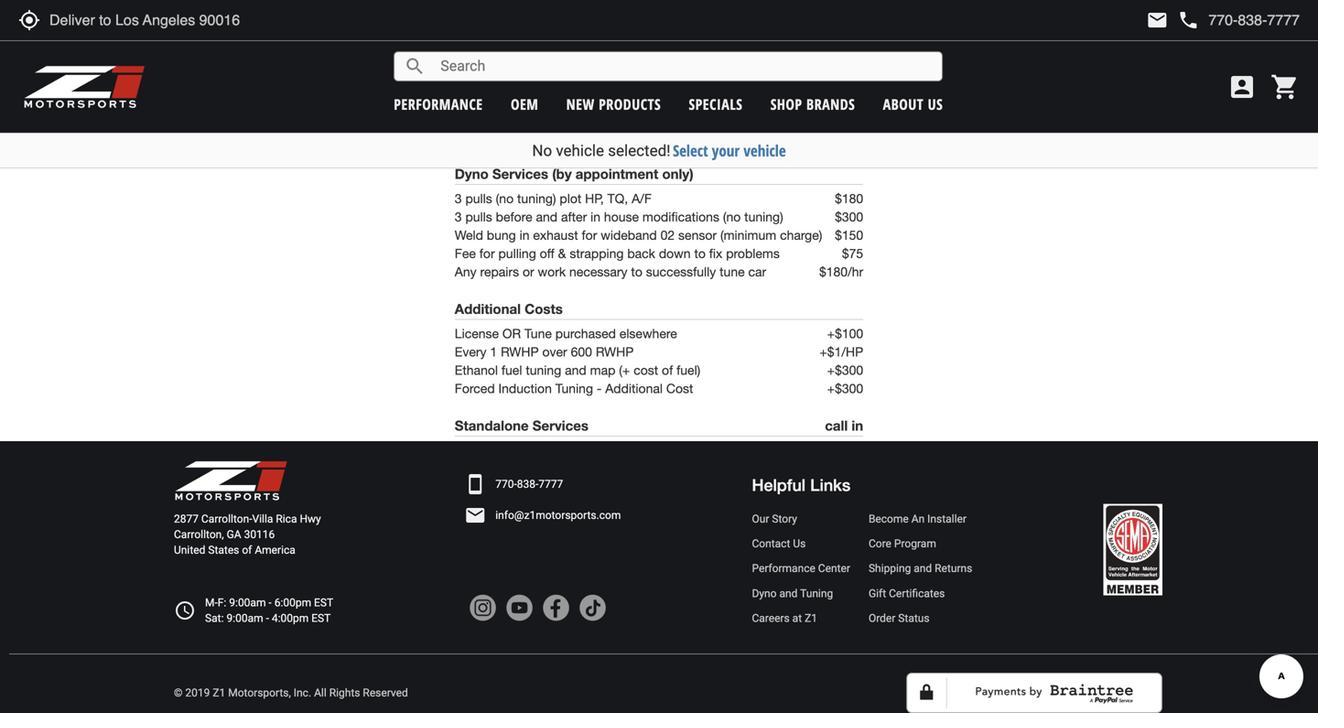 Task type: describe. For each thing, give the bounding box(es) containing it.
make for re-tune (tuned last at z1)
[[541, 84, 563, 95]]

re-tune (tuned last at z1)
[[541, 35, 688, 50]]

2019
[[185, 687, 210, 700]]

3 get from the left
[[910, 84, 923, 95]]

pulls for (no
[[466, 191, 493, 206]]

not for last
[[613, 71, 627, 82]]

villa
[[252, 513, 273, 526]]

0 vertical spatial est
[[314, 597, 334, 609]]

final for tuned
[[345, 71, 362, 82]]

mail link
[[1147, 9, 1169, 31]]

services for dyno
[[493, 166, 549, 182]]

tune
[[720, 264, 745, 279]]

2 horizontal spatial at
[[793, 612, 802, 625]]

after
[[561, 209, 587, 224]]

pricing. for tuned
[[407, 84, 438, 95]]

reserved
[[363, 687, 408, 700]]

map
[[590, 363, 616, 378]]

story
[[772, 513, 798, 526]]

pricing. for last
[[691, 84, 721, 95]]

links
[[811, 475, 851, 495]]

ethanol
[[455, 363, 498, 378]]

oem link
[[511, 94, 539, 114]]

america
[[255, 544, 296, 557]]

an for re-tune (not tuned at z1)
[[282, 84, 292, 95]]

3 prices. from the left
[[933, 71, 960, 82]]

2877 carrollton-villa rica hwy carrollton, ga 30116 united states of america
[[174, 513, 321, 557]]

about us link
[[883, 94, 944, 114]]

$420
[[447, 35, 476, 50]]

0 vertical spatial 9:00am
[[229, 597, 266, 609]]

selected!
[[608, 142, 671, 160]]

email
[[465, 505, 487, 527]]

+$300 for ethanol fuel tuning and map (+ cost of fuel)
[[828, 363, 864, 378]]

shown for (tuned
[[569, 71, 596, 82]]

an for re-tune (tuned last at z1)
[[566, 84, 576, 95]]

problems
[[727, 246, 780, 261]]

cost
[[667, 381, 694, 396]]

my_location
[[18, 9, 40, 31]]

tune left "(tuned"
[[561, 35, 589, 50]]

every
[[455, 344, 487, 359]]

work
[[538, 264, 566, 279]]

brands
[[807, 94, 856, 114]]

shipping and returns link
[[869, 561, 973, 577]]

charge)
[[780, 228, 823, 243]]

returns
[[935, 562, 973, 575]]

account_box link
[[1224, 72, 1262, 102]]

order
[[869, 612, 896, 625]]

order status link
[[869, 611, 973, 627]]

3 for 3 pulls (no tuning) plot hp, tq, a/f
[[455, 191, 462, 206]]

2 rwhp from the left
[[596, 344, 634, 359]]

please for last
[[679, 71, 706, 82]]

mail phone
[[1147, 9, 1200, 31]]

z32 tt tune
[[825, 35, 896, 50]]

certificates
[[889, 587, 946, 600]]

youtube link image
[[506, 594, 533, 622]]

4:00pm
[[272, 612, 309, 625]]

prices shown are not final prices. please call in to make an appointment and get exact pricing. for last
[[541, 71, 743, 95]]

every 1 rwhp over 600 rwhp
[[455, 344, 634, 359]]

to for $420
[[451, 71, 459, 82]]

elsewhere
[[620, 326, 678, 341]]

3 not from the left
[[897, 71, 911, 82]]

our
[[752, 513, 770, 526]]

3 prices shown are not final prices. please call in to make an appointment and get exact pricing. from the left
[[825, 71, 1052, 95]]

helpful links
[[752, 475, 851, 495]]

2 vertical spatial -
[[266, 612, 269, 625]]

standalone
[[455, 418, 529, 434]]

smartphone
[[465, 473, 487, 495]]

shown for (not
[[285, 71, 312, 82]]

6:00pm
[[275, 597, 311, 609]]

prices for re-tune (not tuned at z1)
[[257, 71, 282, 82]]

770-
[[496, 478, 517, 491]]

plot
[[560, 191, 582, 206]]

and down tuned on the left top of the page
[[349, 84, 364, 95]]

re-tune (not tuned at z1)
[[257, 35, 403, 50]]

pulls for before
[[466, 209, 493, 224]]

license or tune purchased elsewhere
[[455, 326, 678, 341]]

© 2019 z1 motorsports, inc. all rights reserved
[[174, 687, 408, 700]]

shipping and returns
[[869, 562, 973, 575]]

600
[[571, 344, 593, 359]]

call in
[[826, 418, 864, 434]]

a/f
[[632, 191, 652, 206]]

shown for tune
[[853, 71, 880, 82]]

tuning
[[526, 363, 562, 378]]

additional costs
[[455, 301, 563, 317]]

core program
[[869, 538, 937, 550]]

become an installer link
[[869, 511, 973, 527]]

appointment up tq,
[[576, 166, 659, 182]]

shopping_cart
[[1271, 72, 1301, 102]]

rica
[[276, 513, 297, 526]]

careers
[[752, 612, 790, 625]]

contact us
[[752, 538, 806, 550]]

oem
[[511, 94, 539, 114]]

select your vehicle link
[[673, 140, 786, 161]]

or
[[503, 326, 521, 341]]

at for last
[[656, 35, 667, 50]]

are for tuned
[[314, 71, 327, 82]]

and down 3 pulls (no tuning) plot hp, tq, a/f
[[536, 209, 558, 224]]

to for $795
[[1019, 71, 1027, 82]]

new products
[[567, 94, 661, 114]]

z1 motorsports logo image
[[23, 64, 146, 110]]

motorsports,
[[228, 687, 291, 700]]

or
[[523, 264, 535, 279]]

house
[[604, 209, 639, 224]]

performance link
[[394, 94, 483, 114]]

0 vertical spatial tuning)
[[518, 191, 556, 206]]

before
[[496, 209, 533, 224]]

3 for 3 pulls before and after in house modifications (no tuning)
[[455, 209, 462, 224]]

1 vertical spatial additional
[[606, 381, 663, 396]]

fee for pulling off & strapping back down to fix problems
[[455, 246, 780, 261]]

please for tuned
[[395, 71, 422, 82]]

call for $795
[[992, 71, 1006, 82]]

access_time
[[174, 600, 196, 622]]

prices for re-tune (tuned last at z1)
[[541, 71, 566, 82]]

gift certificates link
[[869, 586, 973, 602]]

$300
[[835, 209, 864, 224]]

re- for re-tune (tuned last at z1)
[[541, 35, 561, 50]]

carrollton-
[[201, 513, 252, 526]]

fuel)
[[677, 363, 701, 378]]

any
[[455, 264, 477, 279]]

tt
[[850, 35, 865, 50]]

of inside 2877 carrollton-villa rica hwy carrollton, ga 30116 united states of america
[[242, 544, 252, 557]]

©
[[174, 687, 183, 700]]

us for about us
[[928, 94, 944, 114]]

+$300 for forced induction tuning - additional cost
[[828, 381, 864, 396]]

us for contact us
[[794, 538, 806, 550]]

products
[[599, 94, 661, 114]]

call for $420
[[425, 71, 438, 82]]

m-
[[205, 597, 218, 609]]

dyno for dyno and tuning
[[752, 587, 777, 600]]

purchased
[[556, 326, 616, 341]]

new products link
[[567, 94, 661, 114]]

instagram link image
[[469, 594, 497, 622]]

3 please from the left
[[963, 71, 990, 82]]

$180/hr
[[820, 264, 864, 279]]

all
[[314, 687, 327, 700]]

3 pricing. from the left
[[950, 84, 980, 95]]

smartphone 770-838-7777
[[465, 473, 564, 495]]

induction
[[499, 381, 552, 396]]



Task type: vqa. For each thing, say whether or not it's contained in the screenshot.


Task type: locate. For each thing, give the bounding box(es) containing it.
vehicle inside no vehicle selected! select your vehicle
[[556, 142, 605, 160]]

2 prices. from the left
[[649, 71, 676, 82]]

at down dyno and tuning link
[[793, 612, 802, 625]]

core program link
[[869, 536, 973, 552]]

1 vertical spatial (no
[[723, 209, 741, 224]]

rwhp up (+
[[596, 344, 634, 359]]

2877
[[174, 513, 199, 526]]

2 horizontal spatial exact
[[925, 84, 948, 95]]

1 horizontal spatial make
[[541, 84, 563, 95]]

0 horizontal spatial exact
[[382, 84, 405, 95]]

2 are from the left
[[598, 71, 611, 82]]

ga
[[227, 528, 241, 541]]

1 horizontal spatial exact
[[666, 84, 689, 95]]

770-838-7777 link
[[496, 477, 564, 492]]

0 horizontal spatial additional
[[455, 301, 521, 317]]

rwhp
[[501, 344, 539, 359], [596, 344, 634, 359]]

services for standalone
[[533, 418, 589, 434]]

-
[[597, 381, 602, 396], [269, 597, 272, 609], [266, 612, 269, 625]]

838-
[[517, 478, 539, 491]]

ethanol fuel tuning and map (+ cost of fuel)
[[455, 363, 701, 378]]

tune left (not
[[277, 35, 305, 50]]

0 vertical spatial us
[[928, 94, 944, 114]]

tune up every 1 rwhp over 600 rwhp
[[525, 326, 552, 341]]

0 vertical spatial additional
[[455, 301, 521, 317]]

2 horizontal spatial get
[[910, 84, 923, 95]]

an for z32 tt tune
[[825, 84, 835, 95]]

0 vertical spatial services
[[493, 166, 549, 182]]

2 +$300 from the top
[[828, 381, 864, 396]]

prices.
[[365, 71, 392, 82], [649, 71, 676, 82], [933, 71, 960, 82]]

(no up 'before' at the top left of page
[[496, 191, 514, 206]]

mail
[[1147, 9, 1169, 31]]

pricing.
[[407, 84, 438, 95], [691, 84, 721, 95], [950, 84, 980, 95]]

rwhp up the fuel
[[501, 344, 539, 359]]

an right oem link
[[566, 84, 576, 95]]

0 horizontal spatial an
[[282, 84, 292, 95]]

1 get from the left
[[367, 84, 380, 95]]

prices shown are not final prices. please call in to make an appointment and get exact pricing.
[[257, 71, 459, 95], [541, 71, 743, 95], [825, 71, 1052, 95]]

2 pricing. from the left
[[691, 84, 721, 95]]

prices for z32 tt tune
[[825, 71, 850, 82]]

0 horizontal spatial get
[[367, 84, 380, 95]]

2 horizontal spatial prices shown are not final prices. please call in to make an appointment and get exact pricing.
[[825, 71, 1052, 95]]

at
[[370, 35, 381, 50], [656, 35, 667, 50], [793, 612, 802, 625]]

0 horizontal spatial final
[[345, 71, 362, 82]]

not up new products link
[[613, 71, 627, 82]]

3 exact from the left
[[925, 84, 948, 95]]

account_box
[[1228, 72, 1258, 102]]

get
[[367, 84, 380, 95], [651, 84, 664, 95], [910, 84, 923, 95]]

1 prices. from the left
[[365, 71, 392, 82]]

performance center
[[752, 562, 851, 575]]

2 horizontal spatial please
[[963, 71, 990, 82]]

appointment for tune
[[837, 84, 889, 95]]

1 vertical spatial 3
[[455, 209, 462, 224]]

9:00am right f:
[[229, 597, 266, 609]]

2 horizontal spatial not
[[897, 71, 911, 82]]

become an installer
[[869, 513, 967, 526]]

3 pulls before and after in house modifications (no tuning)
[[455, 209, 784, 224]]

last
[[632, 35, 652, 50]]

new
[[567, 94, 595, 114]]

1 final from the left
[[345, 71, 362, 82]]

tq,
[[608, 191, 629, 206]]

an right shop
[[825, 84, 835, 95]]

pulls
[[466, 191, 493, 206], [466, 209, 493, 224]]

1 prices shown are not final prices. please call in to make an appointment and get exact pricing. from the left
[[257, 71, 459, 95]]

1 vertical spatial -
[[269, 597, 272, 609]]

(by
[[553, 166, 572, 182]]

prices. left "search"
[[365, 71, 392, 82]]

not for tuned
[[330, 71, 343, 82]]

prices. for tuned
[[365, 71, 392, 82]]

$150
[[835, 228, 864, 243]]

0 horizontal spatial vehicle
[[556, 142, 605, 160]]

0 vertical spatial z1
[[805, 612, 818, 625]]

0 vertical spatial dyno
[[455, 166, 489, 182]]

1 horizontal spatial for
[[582, 228, 598, 243]]

call for $350
[[708, 71, 722, 82]]

dyno for dyno services (by appointment only)
[[455, 166, 489, 182]]

z1 for 2019
[[213, 687, 226, 700]]

2 re- from the left
[[541, 35, 561, 50]]

1 re- from the left
[[257, 35, 277, 50]]

z1) up search "search box"
[[670, 35, 688, 50]]

get for last
[[651, 84, 664, 95]]

1 horizontal spatial prices.
[[649, 71, 676, 82]]

make right oem link
[[541, 84, 563, 95]]

exact for last
[[666, 84, 689, 95]]

1 horizontal spatial prices
[[541, 71, 566, 82]]

1 vertical spatial services
[[533, 418, 589, 434]]

2 exact from the left
[[666, 84, 689, 95]]

re- left "(tuned"
[[541, 35, 561, 50]]

tune
[[277, 35, 305, 50], [561, 35, 589, 50], [869, 35, 896, 50], [525, 326, 552, 341]]

2 prices from the left
[[541, 71, 566, 82]]

installer
[[928, 513, 967, 526]]

make down $795
[[1029, 71, 1052, 82]]

1 vertical spatial 9:00am
[[227, 612, 263, 625]]

0 vertical spatial -
[[597, 381, 602, 396]]

exact down "search"
[[382, 84, 405, 95]]

0 horizontal spatial us
[[794, 538, 806, 550]]

phone
[[1178, 9, 1200, 31]]

1 vertical spatial of
[[242, 544, 252, 557]]

strapping
[[570, 246, 624, 261]]

1 horizontal spatial re-
[[541, 35, 561, 50]]

gift
[[869, 587, 887, 600]]

0 vertical spatial (no
[[496, 191, 514, 206]]

prices. down last
[[649, 71, 676, 82]]

2 get from the left
[[651, 84, 664, 95]]

1 are from the left
[[314, 71, 327, 82]]

1 vertical spatial for
[[480, 246, 495, 261]]

est right 4:00pm
[[312, 612, 331, 625]]

vehicle up dyno services (by appointment only)
[[556, 142, 605, 160]]

+$1/hp
[[820, 344, 864, 359]]

weld
[[455, 228, 484, 243]]

1 rwhp from the left
[[501, 344, 539, 359]]

at right last
[[656, 35, 667, 50]]

0 horizontal spatial dyno
[[455, 166, 489, 182]]

make
[[1029, 71, 1052, 82], [257, 84, 279, 95], [541, 84, 563, 95]]

shown down (not
[[285, 71, 312, 82]]

appointment for (not
[[294, 84, 346, 95]]

additional
[[455, 301, 521, 317], [606, 381, 663, 396]]

tuning) up (minimum
[[745, 209, 784, 224]]

core
[[869, 538, 892, 550]]

final up about us link
[[913, 71, 930, 82]]

car
[[749, 264, 767, 279]]

30116
[[244, 528, 275, 541]]

are for last
[[598, 71, 611, 82]]

united
[[174, 544, 205, 557]]

2 prices shown are not final prices. please call in to make an appointment and get exact pricing. from the left
[[541, 71, 743, 95]]

appointment for (tuned
[[578, 84, 630, 95]]

tuning for induction
[[556, 381, 594, 396]]

2 horizontal spatial prices.
[[933, 71, 960, 82]]

9:00am right sat:
[[227, 612, 263, 625]]

1 horizontal spatial additional
[[606, 381, 663, 396]]

prices. for last
[[649, 71, 676, 82]]

of left fuel)
[[662, 363, 673, 378]]

for up strapping
[[582, 228, 598, 243]]

prices shown are not final prices. please call in to make an appointment and get exact pricing. down last
[[541, 71, 743, 95]]

3 shown from the left
[[853, 71, 880, 82]]

3 an from the left
[[825, 84, 835, 95]]

0 horizontal spatial for
[[480, 246, 495, 261]]

appointment down (not
[[294, 84, 346, 95]]

0 vertical spatial of
[[662, 363, 673, 378]]

1 horizontal spatial z1)
[[670, 35, 688, 50]]

final up products
[[629, 71, 646, 82]]

0 horizontal spatial are
[[314, 71, 327, 82]]

1 z1) from the left
[[385, 35, 403, 50]]

prices shown are not final prices. please call in to make an appointment and get exact pricing. down z32 tt tune
[[825, 71, 1052, 95]]

z1
[[805, 612, 818, 625], [213, 687, 226, 700]]

3 final from the left
[[913, 71, 930, 82]]

re- for re-tune (not tuned at z1)
[[257, 35, 277, 50]]

2 3 from the top
[[455, 209, 462, 224]]

- left '6:00pm'
[[269, 597, 272, 609]]

1 vertical spatial tuning)
[[745, 209, 784, 224]]

1 3 from the top
[[455, 191, 462, 206]]

0 horizontal spatial z1)
[[385, 35, 403, 50]]

0 horizontal spatial prices.
[[365, 71, 392, 82]]

tuning
[[556, 381, 594, 396], [801, 587, 834, 600]]

1 vertical spatial z1
[[213, 687, 226, 700]]

(+
[[619, 363, 630, 378]]

prices shown are not final prices. please call in to make an appointment and get exact pricing. down tuned on the left top of the page
[[257, 71, 459, 95]]

phone link
[[1178, 9, 1301, 31]]

vehicle right your
[[744, 140, 786, 161]]

dyno and tuning link
[[752, 586, 851, 602]]

2 not from the left
[[613, 71, 627, 82]]

additional down (+
[[606, 381, 663, 396]]

z1) for re-tune (not tuned at z1)
[[385, 35, 403, 50]]

1 horizontal spatial (no
[[723, 209, 741, 224]]

dyno up 'careers' on the bottom of the page
[[752, 587, 777, 600]]

not down re-tune (not tuned at z1)
[[330, 71, 343, 82]]

pricing. right about us
[[950, 84, 980, 95]]

1 horizontal spatial an
[[566, 84, 576, 95]]

2 shown from the left
[[569, 71, 596, 82]]

0 horizontal spatial tuning)
[[518, 191, 556, 206]]

1 horizontal spatial of
[[662, 363, 673, 378]]

at right tuned on the left top of the page
[[370, 35, 381, 50]]

and down last
[[633, 84, 648, 95]]

0 horizontal spatial tuning
[[556, 381, 594, 396]]

2 horizontal spatial an
[[825, 84, 835, 95]]

0 horizontal spatial pricing.
[[407, 84, 438, 95]]

- down map
[[597, 381, 602, 396]]

2 please from the left
[[679, 71, 706, 82]]

final for last
[[629, 71, 646, 82]]

0 horizontal spatial (no
[[496, 191, 514, 206]]

0 horizontal spatial please
[[395, 71, 422, 82]]

dyno up weld
[[455, 166, 489, 182]]

exact for tuned
[[382, 84, 405, 95]]

$75
[[843, 246, 864, 261]]

z1 company logo image
[[174, 460, 289, 502]]

make for z32 tt tune
[[1029, 71, 1052, 82]]

and down z32 tt tune
[[892, 84, 907, 95]]

z1 for at
[[805, 612, 818, 625]]

tuning down ethanol fuel tuning and map (+ cost of fuel)
[[556, 381, 594, 396]]

1 pulls from the top
[[466, 191, 493, 206]]

z1 down dyno and tuning link
[[805, 612, 818, 625]]

get for tuned
[[367, 84, 380, 95]]

to for $350
[[735, 71, 743, 82]]

1 horizontal spatial pricing.
[[691, 84, 721, 95]]

2 z1) from the left
[[670, 35, 688, 50]]

tuning down performance center link at the bottom
[[801, 587, 834, 600]]

1 horizontal spatial vehicle
[[744, 140, 786, 161]]

1 vertical spatial pulls
[[466, 209, 493, 224]]

fee
[[455, 246, 476, 261]]

an
[[282, 84, 292, 95], [566, 84, 576, 95], [825, 84, 835, 95]]

1 horizontal spatial dyno
[[752, 587, 777, 600]]

1 shown from the left
[[285, 71, 312, 82]]

about us
[[883, 94, 944, 114]]

helpful
[[752, 475, 806, 495]]

z32
[[825, 35, 847, 50]]

1 +$300 from the top
[[828, 363, 864, 378]]

2 final from the left
[[629, 71, 646, 82]]

1 horizontal spatial get
[[651, 84, 664, 95]]

+$100
[[828, 326, 864, 341]]

0 vertical spatial tuning
[[556, 381, 594, 396]]

3 are from the left
[[882, 71, 895, 82]]

off
[[540, 246, 555, 261]]

careers at z1 link
[[752, 611, 851, 627]]

pricing. down "search"
[[407, 84, 438, 95]]

&
[[558, 246, 566, 261]]

1 horizontal spatial not
[[613, 71, 627, 82]]

1 exact from the left
[[382, 84, 405, 95]]

2 pulls from the top
[[466, 209, 493, 224]]

1 horizontal spatial rwhp
[[596, 344, 634, 359]]

0 vertical spatial pulls
[[466, 191, 493, 206]]

1 prices from the left
[[257, 71, 282, 82]]

for right fee at the left top
[[480, 246, 495, 261]]

1 an from the left
[[282, 84, 292, 95]]

1 horizontal spatial shown
[[569, 71, 596, 82]]

are down (not
[[314, 71, 327, 82]]

pricing. down search "search box"
[[691, 84, 721, 95]]

0 horizontal spatial prices
[[257, 71, 282, 82]]

are up new products link
[[598, 71, 611, 82]]

(tuned
[[592, 35, 628, 50]]

search
[[404, 55, 426, 77]]

exact right about
[[925, 84, 948, 95]]

prices shown are not final prices. please call in to make an appointment and get exact pricing. for tuned
[[257, 71, 459, 95]]

1 horizontal spatial please
[[679, 71, 706, 82]]

re- left (not
[[257, 35, 277, 50]]

facebook link image
[[542, 594, 570, 622]]

specials link
[[689, 94, 743, 114]]

dyno inside dyno and tuning link
[[752, 587, 777, 600]]

shown up new
[[569, 71, 596, 82]]

email info@z1motorsports.com
[[465, 505, 621, 527]]

of down 30116
[[242, 544, 252, 557]]

repairs
[[480, 264, 519, 279]]

appointment down "(tuned"
[[578, 84, 630, 95]]

1 vertical spatial us
[[794, 538, 806, 550]]

1 vertical spatial tuning
[[801, 587, 834, 600]]

0 horizontal spatial at
[[370, 35, 381, 50]]

z1) right tuned on the left top of the page
[[385, 35, 403, 50]]

1 horizontal spatial us
[[928, 94, 944, 114]]

for
[[582, 228, 598, 243], [480, 246, 495, 261]]

- left 4:00pm
[[266, 612, 269, 625]]

shown
[[285, 71, 312, 82], [569, 71, 596, 82], [853, 71, 880, 82]]

0 vertical spatial for
[[582, 228, 598, 243]]

make for re-tune (not tuned at z1)
[[257, 84, 279, 95]]

1 pricing. from the left
[[407, 84, 438, 95]]

2 horizontal spatial are
[[882, 71, 895, 82]]

0 vertical spatial +$300
[[828, 363, 864, 378]]

1 horizontal spatial at
[[656, 35, 667, 50]]

2 horizontal spatial final
[[913, 71, 930, 82]]

and up forced induction tuning - additional cost
[[565, 363, 587, 378]]

your
[[712, 140, 740, 161]]

final down tuned on the left top of the page
[[345, 71, 362, 82]]

1 not from the left
[[330, 71, 343, 82]]

0 horizontal spatial rwhp
[[501, 344, 539, 359]]

3 prices from the left
[[825, 71, 850, 82]]

our story link
[[752, 511, 851, 527]]

sema member logo image
[[1104, 504, 1163, 596]]

2 horizontal spatial pricing.
[[950, 84, 980, 95]]

1 vertical spatial est
[[312, 612, 331, 625]]

not up about
[[897, 71, 911, 82]]

appointment down z32 tt tune
[[837, 84, 889, 95]]

tuning) up 'before' at the top left of page
[[518, 191, 556, 206]]

shown down z32 tt tune
[[853, 71, 880, 82]]

1 please from the left
[[395, 71, 422, 82]]

appointment
[[294, 84, 346, 95], [578, 84, 630, 95], [837, 84, 889, 95], [576, 166, 659, 182]]

services down no
[[493, 166, 549, 182]]

$795
[[1034, 35, 1062, 50]]

1 horizontal spatial z1
[[805, 612, 818, 625]]

an down re-tune (not tuned at z1)
[[282, 84, 292, 95]]

2 horizontal spatial prices
[[825, 71, 850, 82]]

z1) for re-tune (tuned last at z1)
[[670, 35, 688, 50]]

are up about
[[882, 71, 895, 82]]

tune right tt
[[869, 35, 896, 50]]

wideband
[[601, 228, 657, 243]]

0 horizontal spatial re-
[[257, 35, 277, 50]]

vehicle
[[744, 140, 786, 161], [556, 142, 605, 160]]

us right about
[[928, 94, 944, 114]]

select
[[673, 140, 709, 161]]

additional up license at left
[[455, 301, 521, 317]]

access_time m-f: 9:00am - 6:00pm est sat: 9:00am - 4:00pm est
[[174, 597, 334, 625]]

0 horizontal spatial z1
[[213, 687, 226, 700]]

1 vertical spatial dyno
[[752, 587, 777, 600]]

and down core program link
[[914, 562, 933, 575]]

0 horizontal spatial make
[[257, 84, 279, 95]]

services down forced induction tuning - additional cost
[[533, 418, 589, 434]]

1 horizontal spatial prices shown are not final prices. please call in to make an appointment and get exact pricing.
[[541, 71, 743, 95]]

0 horizontal spatial not
[[330, 71, 343, 82]]

to
[[451, 71, 459, 82], [735, 71, 743, 82], [1019, 71, 1027, 82], [695, 246, 706, 261], [631, 264, 643, 279]]

info@z1motorsports.com
[[496, 509, 621, 522]]

0 vertical spatial 3
[[455, 191, 462, 206]]

(no
[[496, 191, 514, 206], [723, 209, 741, 224]]

carrollton,
[[174, 528, 224, 541]]

and up careers at z1
[[780, 587, 798, 600]]

2 an from the left
[[566, 84, 576, 95]]

exact down search "search box"
[[666, 84, 689, 95]]

1 horizontal spatial tuning)
[[745, 209, 784, 224]]

0 horizontal spatial shown
[[285, 71, 312, 82]]

make down re-tune (not tuned at z1)
[[257, 84, 279, 95]]

of
[[662, 363, 673, 378], [242, 544, 252, 557]]

2 horizontal spatial make
[[1029, 71, 1052, 82]]

7777
[[539, 478, 564, 491]]

(not
[[308, 35, 330, 50]]

1 vertical spatial +$300
[[828, 381, 864, 396]]

2 horizontal spatial shown
[[853, 71, 880, 82]]

at for tuned
[[370, 35, 381, 50]]

est right '6:00pm'
[[314, 597, 334, 609]]

(no up (minimum
[[723, 209, 741, 224]]

+$300
[[828, 363, 864, 378], [828, 381, 864, 396]]

us down the our story link
[[794, 538, 806, 550]]

dyno and tuning
[[752, 587, 834, 600]]

1 horizontal spatial are
[[598, 71, 611, 82]]

0 horizontal spatial of
[[242, 544, 252, 557]]

Search search field
[[426, 52, 943, 81]]

tuning for and
[[801, 587, 834, 600]]

z1 right 2019
[[213, 687, 226, 700]]

tiktok link image
[[579, 594, 607, 622]]

1 horizontal spatial tuning
[[801, 587, 834, 600]]

only)
[[663, 166, 694, 182]]

prices. up about us
[[933, 71, 960, 82]]

0 horizontal spatial prices shown are not final prices. please call in to make an appointment and get exact pricing.
[[257, 71, 459, 95]]



